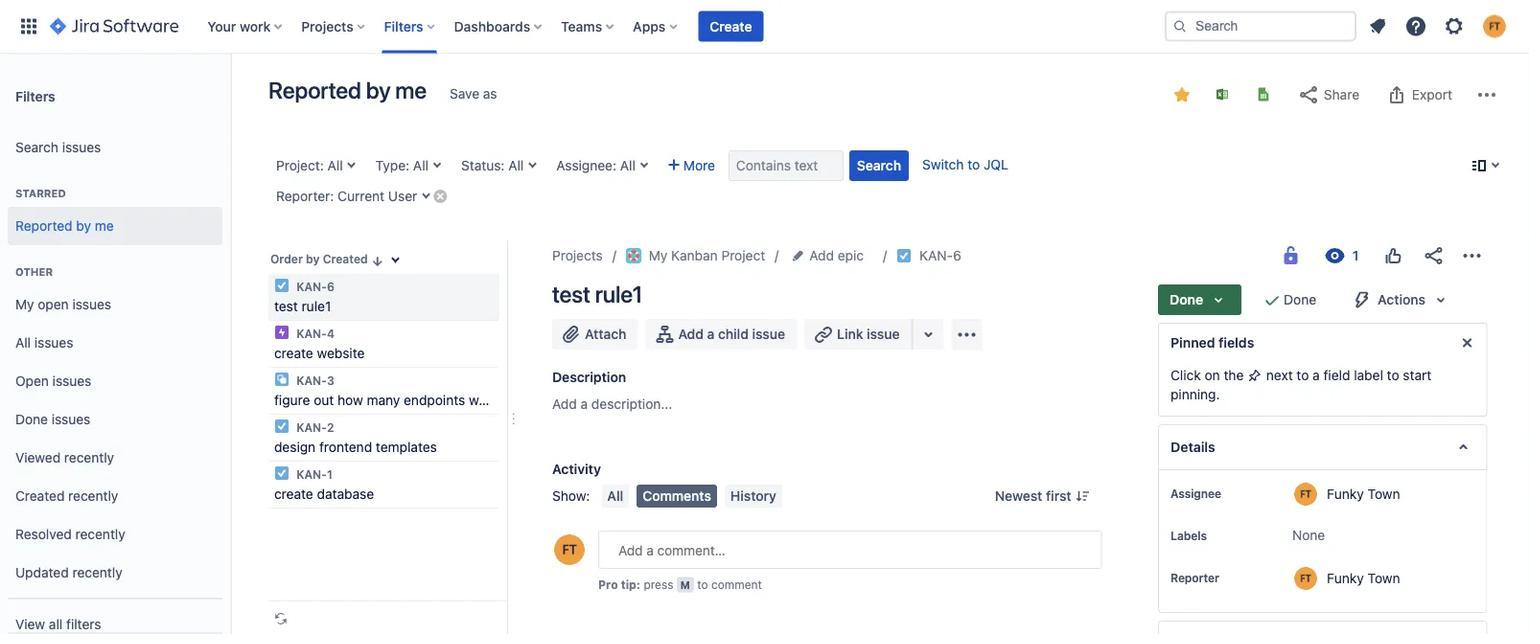 Task type: describe. For each thing, give the bounding box(es) containing it.
by for reported by me link
[[76, 218, 91, 234]]

search image
[[1173, 19, 1188, 34]]

resolved recently
[[15, 527, 125, 543]]

more
[[684, 158, 715, 174]]

automation element
[[1158, 621, 1487, 635]]

me inside starred group
[[95, 218, 114, 234]]

kan- for rule1
[[296, 280, 327, 293]]

press
[[644, 578, 674, 592]]

share image
[[1422, 245, 1445, 268]]

resolved
[[15, 527, 72, 543]]

order by created link
[[268, 247, 387, 270]]

done image
[[1261, 289, 1284, 312]]

link
[[837, 327, 863, 342]]

reporter
[[1170, 572, 1219, 585]]

kanban
[[671, 248, 718, 264]]

apps
[[633, 18, 666, 34]]

project:
[[276, 158, 324, 174]]

projects button
[[296, 11, 373, 42]]

endpoints
[[404, 393, 465, 409]]

projects for 'projects' dropdown button
[[301, 18, 353, 34]]

projects link
[[552, 245, 603, 268]]

updated recently
[[15, 565, 122, 581]]

project: all
[[276, 158, 343, 174]]

sidebar navigation image
[[209, 77, 251, 115]]

projects for 'projects' link
[[552, 248, 603, 264]]

issues for done issues
[[52, 412, 90, 428]]

hide message image
[[1456, 332, 1479, 355]]

Search issues using keywords text field
[[729, 151, 844, 181]]

a inside the next to a field label to start pinning.
[[1312, 368, 1320, 384]]

done inside dropdown button
[[1169, 292, 1203, 308]]

2 funky town from the top
[[1327, 571, 1400, 586]]

starred group
[[8, 167, 222, 251]]

create for create website
[[274, 346, 313, 362]]

add a description...
[[552, 397, 673, 412]]

add app image
[[956, 324, 979, 347]]

current
[[338, 188, 385, 204]]

comments button
[[637, 485, 717, 508]]

by for order by created link
[[306, 253, 320, 266]]

as
[[483, 86, 497, 102]]

open issues link
[[8, 362, 222, 401]]

add epic
[[810, 248, 864, 264]]

switch to jql link
[[923, 157, 1009, 173]]

reporter:
[[276, 188, 334, 204]]

2 horizontal spatial by
[[366, 77, 391, 104]]

create database
[[274, 487, 374, 502]]

add for add epic
[[810, 248, 834, 264]]

newest
[[995, 489, 1043, 504]]

all
[[49, 617, 63, 633]]

all inside all issues "link"
[[15, 335, 31, 351]]

open
[[15, 374, 49, 389]]

my kanban project link
[[626, 245, 765, 268]]

0 horizontal spatial kan-6
[[293, 280, 335, 293]]

newest first
[[995, 489, 1072, 504]]

switch to jql
[[923, 157, 1009, 173]]

start
[[1403, 368, 1431, 384]]

field
[[1323, 368, 1350, 384]]

to right next
[[1296, 368, 1309, 384]]

kan- for database
[[296, 468, 327, 481]]

updated recently link
[[8, 554, 222, 593]]

child
[[718, 327, 749, 342]]

0 vertical spatial reported
[[268, 77, 361, 104]]

my open issues link
[[8, 286, 222, 324]]

actions image
[[1460, 245, 1483, 268]]

history
[[731, 489, 777, 504]]

to left "jql"
[[968, 157, 980, 173]]

a for child
[[707, 327, 715, 342]]

search for search
[[857, 158, 901, 174]]

1 horizontal spatial test rule1
[[552, 281, 643, 308]]

2 funky from the top
[[1327, 571, 1364, 586]]

created recently link
[[8, 478, 222, 516]]

1 horizontal spatial task image
[[897, 248, 912, 264]]

dashboards button
[[448, 11, 550, 42]]

reporter: current user
[[276, 188, 417, 204]]

created inside the other group
[[15, 489, 65, 504]]

click on the
[[1170, 368, 1247, 384]]

save as
[[450, 86, 497, 102]]

save as button
[[440, 79, 507, 109]]

1 funky from the top
[[1327, 486, 1364, 502]]

website
[[317, 346, 365, 362]]

kan-1
[[293, 468, 333, 481]]

all for type: all
[[413, 158, 429, 174]]

add a child issue button
[[646, 319, 797, 350]]

more button
[[661, 151, 723, 181]]

add epic button
[[788, 245, 870, 268]]

created recently
[[15, 489, 118, 504]]

how
[[338, 393, 363, 409]]

view
[[15, 617, 45, 633]]

all for assignee: all
[[620, 158, 636, 174]]

updated
[[15, 565, 69, 581]]

your work
[[207, 18, 271, 34]]

viewed recently
[[15, 450, 114, 466]]

recently for resolved recently
[[75, 527, 125, 543]]

export
[[1412, 87, 1453, 103]]

epic image
[[274, 325, 290, 340]]

figure out how many endpoints we need
[[274, 393, 521, 409]]

viewed recently link
[[8, 439, 222, 478]]

add for add a child issue
[[678, 327, 704, 342]]

a for description...
[[581, 397, 588, 412]]

my for my open issues
[[15, 297, 34, 313]]

order by created
[[270, 253, 368, 266]]

create button
[[698, 11, 764, 42]]

your work button
[[202, 11, 290, 42]]

label
[[1354, 368, 1383, 384]]

filters inside dropdown button
[[384, 18, 423, 34]]

remove criteria image
[[433, 188, 448, 204]]

history button
[[725, 485, 782, 508]]

to right m
[[697, 578, 708, 592]]

3
[[327, 374, 334, 387]]

resolved recently link
[[8, 516, 222, 554]]

done inside the other group
[[15, 412, 48, 428]]

0 vertical spatial kan-6
[[920, 248, 962, 264]]

switch
[[923, 157, 964, 173]]

teams
[[561, 18, 602, 34]]

newest first button
[[984, 485, 1102, 508]]

on
[[1204, 368, 1220, 384]]

0 horizontal spatial test rule1
[[274, 299, 331, 315]]

work
[[240, 18, 271, 34]]

recently for created recently
[[68, 489, 118, 504]]

next
[[1266, 368, 1293, 384]]

1
[[327, 468, 333, 481]]

1 horizontal spatial created
[[323, 253, 368, 266]]

templates
[[376, 440, 437, 455]]

all for status: all
[[508, 158, 524, 174]]

2
[[327, 421, 334, 434]]

1 horizontal spatial rule1
[[595, 281, 643, 308]]



Task type: locate. For each thing, give the bounding box(es) containing it.
rule1 down my kanban project icon
[[595, 281, 643, 308]]

1 funky town from the top
[[1327, 486, 1400, 502]]

0 horizontal spatial rule1
[[302, 299, 331, 315]]

me down search issues link
[[95, 218, 114, 234]]

create for create database
[[274, 487, 313, 502]]

type:
[[376, 158, 410, 174]]

my for my kanban project
[[649, 248, 668, 264]]

1 horizontal spatial issue
[[867, 327, 900, 342]]

created right order
[[323, 253, 368, 266]]

kan- up out
[[296, 374, 327, 387]]

issue right the child
[[752, 327, 785, 342]]

epic
[[838, 248, 864, 264]]

add inside dropdown button
[[810, 248, 834, 264]]

2 horizontal spatial done
[[1284, 292, 1316, 308]]

assignee pin to top image
[[1225, 486, 1240, 502]]

task image
[[274, 419, 290, 434], [274, 466, 290, 481]]

status: all
[[461, 158, 524, 174]]

task image down order
[[274, 278, 290, 293]]

1 create from the top
[[274, 346, 313, 362]]

click
[[1170, 368, 1201, 384]]

small image right order by created at left
[[370, 254, 385, 269]]

test rule1 up attach button
[[552, 281, 643, 308]]

0 horizontal spatial filters
[[15, 88, 55, 104]]

open
[[38, 297, 69, 313]]

apps button
[[627, 11, 685, 42]]

task image down design at left bottom
[[274, 466, 290, 481]]

kan-
[[920, 248, 953, 264], [296, 280, 327, 293], [296, 327, 327, 340], [296, 374, 327, 387], [296, 421, 327, 434], [296, 468, 327, 481]]

issue inside the link issue button
[[867, 327, 900, 342]]

funky town down details element
[[1327, 486, 1400, 502]]

2 vertical spatial by
[[306, 253, 320, 266]]

1 horizontal spatial filters
[[384, 18, 423, 34]]

test up epic icon
[[274, 299, 298, 315]]

0 vertical spatial town
[[1368, 486, 1400, 502]]

search left switch
[[857, 158, 901, 174]]

kan- for website
[[296, 327, 327, 340]]

0 vertical spatial created
[[323, 253, 368, 266]]

issues right open at the bottom left
[[52, 374, 91, 389]]

1 vertical spatial small image
[[370, 254, 385, 269]]

my kanban project image
[[626, 248, 641, 264]]

test rule1 up "kan-4"
[[274, 299, 331, 315]]

project
[[722, 248, 765, 264]]

1 horizontal spatial me
[[395, 77, 427, 104]]

1 horizontal spatial 6
[[953, 248, 962, 264]]

search inside search issues link
[[15, 140, 58, 155]]

1 vertical spatial create
[[274, 487, 313, 502]]

dashboards
[[454, 18, 530, 34]]

issues right open
[[72, 297, 111, 313]]

done up pinned
[[1169, 292, 1203, 308]]

all up reporter: current user
[[328, 158, 343, 174]]

view all filters
[[15, 617, 101, 633]]

projects left my kanban project icon
[[552, 248, 603, 264]]

task image
[[897, 248, 912, 264], [274, 278, 290, 293]]

recently for viewed recently
[[64, 450, 114, 466]]

0 vertical spatial task image
[[274, 419, 290, 434]]

me left save
[[395, 77, 427, 104]]

recently down resolved recently 'link'
[[72, 565, 122, 581]]

all issues link
[[8, 324, 222, 362]]

town up automation "element"
[[1368, 571, 1400, 586]]

by inside starred group
[[76, 218, 91, 234]]

1 vertical spatial filters
[[15, 88, 55, 104]]

filters up the search issues at the top left
[[15, 88, 55, 104]]

funky town up automation "element"
[[1327, 571, 1400, 586]]

appswitcher icon image
[[17, 15, 40, 38]]

issues for search issues
[[62, 140, 101, 155]]

0 horizontal spatial projects
[[301, 18, 353, 34]]

banner containing your work
[[0, 0, 1529, 54]]

1 horizontal spatial reported
[[268, 77, 361, 104]]

kan-4
[[293, 327, 335, 340]]

2 create from the top
[[274, 487, 313, 502]]

1 vertical spatial funky
[[1327, 571, 1364, 586]]

town down details element
[[1368, 486, 1400, 502]]

recently down created recently link
[[75, 527, 125, 543]]

issues up open issues
[[34, 335, 73, 351]]

add inside button
[[678, 327, 704, 342]]

kan- up create website
[[296, 327, 327, 340]]

small image left 'open in microsoft excel' icon
[[1175, 87, 1190, 103]]

projects
[[301, 18, 353, 34], [552, 248, 603, 264]]

user
[[388, 188, 417, 204]]

menu bar
[[598, 485, 786, 508]]

save
[[450, 86, 480, 102]]

me
[[395, 77, 427, 104], [95, 218, 114, 234]]

1 horizontal spatial add
[[678, 327, 704, 342]]

projects inside dropdown button
[[301, 18, 353, 34]]

0 horizontal spatial my
[[15, 297, 34, 313]]

2 town from the top
[[1368, 571, 1400, 586]]

reported by me down starred
[[15, 218, 114, 234]]

profile image of funky town image
[[554, 535, 585, 566]]

open issues
[[15, 374, 91, 389]]

0 horizontal spatial reported by me
[[15, 218, 114, 234]]

we
[[469, 393, 486, 409]]

first
[[1046, 489, 1072, 504]]

none
[[1292, 528, 1325, 544]]

help image
[[1405, 15, 1428, 38]]

banner
[[0, 0, 1529, 54]]

labels pin to top image
[[1211, 528, 1226, 544]]

pinned
[[1170, 335, 1215, 351]]

kan- left copy link to issue image
[[920, 248, 953, 264]]

issues inside "link"
[[34, 335, 73, 351]]

a left field
[[1312, 368, 1320, 384]]

kan- up design at left bottom
[[296, 421, 327, 434]]

kan-2
[[293, 421, 334, 434]]

reported by me link
[[8, 207, 222, 245]]

0 horizontal spatial done
[[15, 412, 48, 428]]

2 vertical spatial a
[[581, 397, 588, 412]]

a left the child
[[707, 327, 715, 342]]

0 vertical spatial projects
[[301, 18, 353, 34]]

newest first image
[[1075, 489, 1091, 504]]

subtask image
[[274, 372, 290, 387]]

0 horizontal spatial reported
[[15, 218, 73, 234]]

actions
[[1378, 292, 1425, 308]]

recently up created recently
[[64, 450, 114, 466]]

1 task image from the top
[[274, 419, 290, 434]]

your profile and settings image
[[1483, 15, 1506, 38]]

create
[[710, 18, 752, 34]]

reported down starred
[[15, 218, 73, 234]]

create down kan-1 at the left of the page
[[274, 487, 313, 502]]

small image inside order by created link
[[370, 254, 385, 269]]

1 vertical spatial reported by me
[[15, 218, 114, 234]]

issue inside add a child issue button
[[752, 327, 785, 342]]

created down viewed
[[15, 489, 65, 504]]

issues for all issues
[[34, 335, 73, 351]]

0 vertical spatial funky town
[[1327, 486, 1400, 502]]

by down filters dropdown button
[[366, 77, 391, 104]]

rule1
[[595, 281, 643, 308], [302, 299, 331, 315]]

1 vertical spatial search
[[857, 158, 901, 174]]

tip:
[[621, 578, 641, 592]]

menu bar containing all
[[598, 485, 786, 508]]

add
[[810, 248, 834, 264], [678, 327, 704, 342], [552, 397, 577, 412]]

1 vertical spatial created
[[15, 489, 65, 504]]

search up starred
[[15, 140, 58, 155]]

issues for open issues
[[52, 374, 91, 389]]

link issue
[[837, 327, 900, 342]]

1 vertical spatial a
[[1312, 368, 1320, 384]]

0 horizontal spatial test
[[274, 299, 298, 315]]

by right order
[[306, 253, 320, 266]]

6 up add app image in the bottom right of the page
[[953, 248, 962, 264]]

0 horizontal spatial a
[[581, 397, 588, 412]]

issues up starred
[[62, 140, 101, 155]]

1 vertical spatial task image
[[274, 466, 290, 481]]

comment
[[711, 578, 762, 592]]

details
[[1170, 440, 1215, 455]]

viewed
[[15, 450, 61, 466]]

settings image
[[1443, 15, 1466, 38]]

0 vertical spatial create
[[274, 346, 313, 362]]

link issue button
[[805, 319, 913, 350]]

0 horizontal spatial by
[[76, 218, 91, 234]]

1 horizontal spatial search
[[857, 158, 901, 174]]

1 vertical spatial me
[[95, 218, 114, 234]]

1 vertical spatial my
[[15, 297, 34, 313]]

reported down 'projects' dropdown button
[[268, 77, 361, 104]]

0 horizontal spatial small image
[[370, 254, 385, 269]]

task image for create database
[[274, 466, 290, 481]]

0 horizontal spatial search
[[15, 140, 58, 155]]

a down description
[[581, 397, 588, 412]]

jira software image
[[50, 15, 179, 38], [50, 15, 179, 38]]

4
[[327, 327, 335, 340]]

copy link to issue image
[[958, 247, 973, 263]]

search for search issues
[[15, 140, 58, 155]]

all for project: all
[[328, 158, 343, 174]]

your
[[207, 18, 236, 34]]

projects right work
[[301, 18, 353, 34]]

type: all
[[376, 158, 429, 174]]

funky town
[[1327, 486, 1400, 502], [1327, 571, 1400, 586]]

0 vertical spatial add
[[810, 248, 834, 264]]

design
[[274, 440, 316, 455]]

my right my kanban project icon
[[649, 248, 668, 264]]

add a child issue
[[678, 327, 785, 342]]

my open issues
[[15, 297, 111, 313]]

task image left kan-6 link at the top right of the page
[[897, 248, 912, 264]]

6 down order by created link
[[327, 280, 335, 293]]

1 vertical spatial town
[[1368, 571, 1400, 586]]

1 town from the top
[[1368, 486, 1400, 502]]

reported by me inside starred group
[[15, 218, 114, 234]]

all right assignee:
[[620, 158, 636, 174]]

1 horizontal spatial my
[[649, 248, 668, 264]]

0 vertical spatial funky
[[1327, 486, 1364, 502]]

1 vertical spatial add
[[678, 327, 704, 342]]

search inside search button
[[857, 158, 901, 174]]

1 vertical spatial task image
[[274, 278, 290, 293]]

0 horizontal spatial add
[[552, 397, 577, 412]]

done
[[1169, 292, 1203, 308], [1284, 292, 1316, 308], [15, 412, 48, 428]]

2 task image from the top
[[274, 466, 290, 481]]

add for add a description...
[[552, 397, 577, 412]]

open in microsoft excel image
[[1215, 87, 1230, 102]]

1 horizontal spatial a
[[707, 327, 715, 342]]

kan- for frontend
[[296, 421, 327, 434]]

link web pages and more image
[[917, 323, 940, 346]]

issues up viewed recently
[[52, 412, 90, 428]]

funky up automation "element"
[[1327, 571, 1364, 586]]

assignee
[[1170, 487, 1221, 501]]

all up open at the bottom left
[[15, 335, 31, 351]]

0 vertical spatial reported by me
[[268, 77, 427, 104]]

kan-6 link
[[920, 245, 962, 268]]

rule1 up "kan-4"
[[302, 299, 331, 315]]

teams button
[[555, 11, 622, 42]]

0 horizontal spatial me
[[95, 218, 114, 234]]

2 horizontal spatial add
[[810, 248, 834, 264]]

1 horizontal spatial done
[[1169, 292, 1203, 308]]

test down 'projects' link
[[552, 281, 590, 308]]

task image for design frontend templates
[[274, 419, 290, 434]]

primary element
[[12, 0, 1165, 53]]

1 vertical spatial 6
[[327, 280, 335, 293]]

share
[[1324, 87, 1360, 103]]

notifications image
[[1366, 15, 1389, 38]]

issue right link
[[867, 327, 900, 342]]

recently down the viewed recently link
[[68, 489, 118, 504]]

0 horizontal spatial created
[[15, 489, 65, 504]]

show:
[[552, 489, 590, 504]]

Search field
[[1165, 11, 1357, 42]]

filters
[[66, 617, 101, 633]]

to left the start
[[1387, 368, 1399, 384]]

vote options: no one has voted for this issue yet. image
[[1382, 245, 1405, 268]]

kan-6 up link web pages and more "icon"
[[920, 248, 962, 264]]

1 vertical spatial by
[[76, 218, 91, 234]]

recently for updated recently
[[72, 565, 122, 581]]

1 vertical spatial projects
[[552, 248, 603, 264]]

0 horizontal spatial 6
[[327, 280, 335, 293]]

0 vertical spatial task image
[[897, 248, 912, 264]]

other group
[[8, 245, 222, 598]]

pro tip: press m to comment
[[598, 578, 762, 592]]

reported by me down 'projects' dropdown button
[[268, 77, 427, 104]]

create website
[[274, 346, 365, 362]]

0 vertical spatial search
[[15, 140, 58, 155]]

6
[[953, 248, 962, 264], [327, 280, 335, 293]]

reported inside starred group
[[15, 218, 73, 234]]

a inside add a child issue button
[[707, 327, 715, 342]]

small image
[[1175, 87, 1190, 103], [370, 254, 385, 269]]

frontend
[[319, 440, 372, 455]]

kan- for out
[[296, 374, 327, 387]]

status:
[[461, 158, 505, 174]]

issues
[[62, 140, 101, 155], [72, 297, 111, 313], [34, 335, 73, 351], [52, 374, 91, 389], [52, 412, 90, 428]]

export button
[[1376, 80, 1462, 110]]

create down epic icon
[[274, 346, 313, 362]]

done issues link
[[8, 401, 222, 439]]

jql
[[984, 157, 1009, 173]]

1 issue from the left
[[752, 327, 785, 342]]

0 vertical spatial a
[[707, 327, 715, 342]]

1 horizontal spatial by
[[306, 253, 320, 266]]

attach
[[585, 327, 627, 342]]

2 horizontal spatial a
[[1312, 368, 1320, 384]]

0 vertical spatial me
[[395, 77, 427, 104]]

add left epic
[[810, 248, 834, 264]]

0 horizontal spatial task image
[[274, 278, 290, 293]]

funky down details element
[[1327, 486, 1364, 502]]

1 vertical spatial reported
[[15, 218, 73, 234]]

kan-3
[[293, 374, 334, 387]]

1 vertical spatial kan-6
[[293, 280, 335, 293]]

view all filters link
[[8, 606, 222, 635]]

2 vertical spatial add
[[552, 397, 577, 412]]

1 horizontal spatial small image
[[1175, 87, 1190, 103]]

kan- down order by created at left
[[296, 280, 327, 293]]

recently inside 'link'
[[75, 527, 125, 543]]

all right the status:
[[508, 158, 524, 174]]

done down open at the bottom left
[[15, 412, 48, 428]]

task image up design at left bottom
[[274, 419, 290, 434]]

all issues
[[15, 335, 73, 351]]

all inside all button
[[607, 489, 624, 504]]

other
[[15, 266, 53, 279]]

1 horizontal spatial test
[[552, 281, 590, 308]]

0 vertical spatial 6
[[953, 248, 962, 264]]

0 horizontal spatial issue
[[752, 327, 785, 342]]

many
[[367, 393, 400, 409]]

all right show:
[[607, 489, 624, 504]]

fields
[[1218, 335, 1254, 351]]

details element
[[1158, 425, 1487, 471]]

1 horizontal spatial kan-6
[[920, 248, 962, 264]]

1 vertical spatial funky town
[[1327, 571, 1400, 586]]

by up my open issues
[[76, 218, 91, 234]]

figure
[[274, 393, 310, 409]]

add down description
[[552, 397, 577, 412]]

database
[[317, 487, 374, 502]]

pro
[[598, 578, 618, 592]]

2 issue from the left
[[867, 327, 900, 342]]

1 horizontal spatial projects
[[552, 248, 603, 264]]

0 vertical spatial my
[[649, 248, 668, 264]]

0 vertical spatial by
[[366, 77, 391, 104]]

all right type:
[[413, 158, 429, 174]]

kan- up create database
[[296, 468, 327, 481]]

search button
[[850, 151, 909, 181]]

my inside the other group
[[15, 297, 34, 313]]

open in google sheets image
[[1256, 87, 1272, 102]]

filters right 'projects' dropdown button
[[384, 18, 423, 34]]

Add a comment… field
[[598, 531, 1102, 570]]

0 vertical spatial small image
[[1175, 87, 1190, 103]]

labels
[[1170, 529, 1207, 543]]

out
[[314, 393, 334, 409]]

pinned fields
[[1170, 335, 1254, 351]]

kan-6
[[920, 248, 962, 264], [293, 280, 335, 293]]

0 vertical spatial filters
[[384, 18, 423, 34]]

my left open
[[15, 297, 34, 313]]

1 horizontal spatial reported by me
[[268, 77, 427, 104]]

done up next
[[1284, 292, 1316, 308]]

need
[[490, 393, 521, 409]]

starred
[[15, 187, 66, 200]]

my inside "link"
[[649, 248, 668, 264]]

search
[[15, 140, 58, 155], [857, 158, 901, 174]]

add left the child
[[678, 327, 704, 342]]

kan-6 down order by created at left
[[293, 280, 335, 293]]



Task type: vqa. For each thing, say whether or not it's contained in the screenshot.


